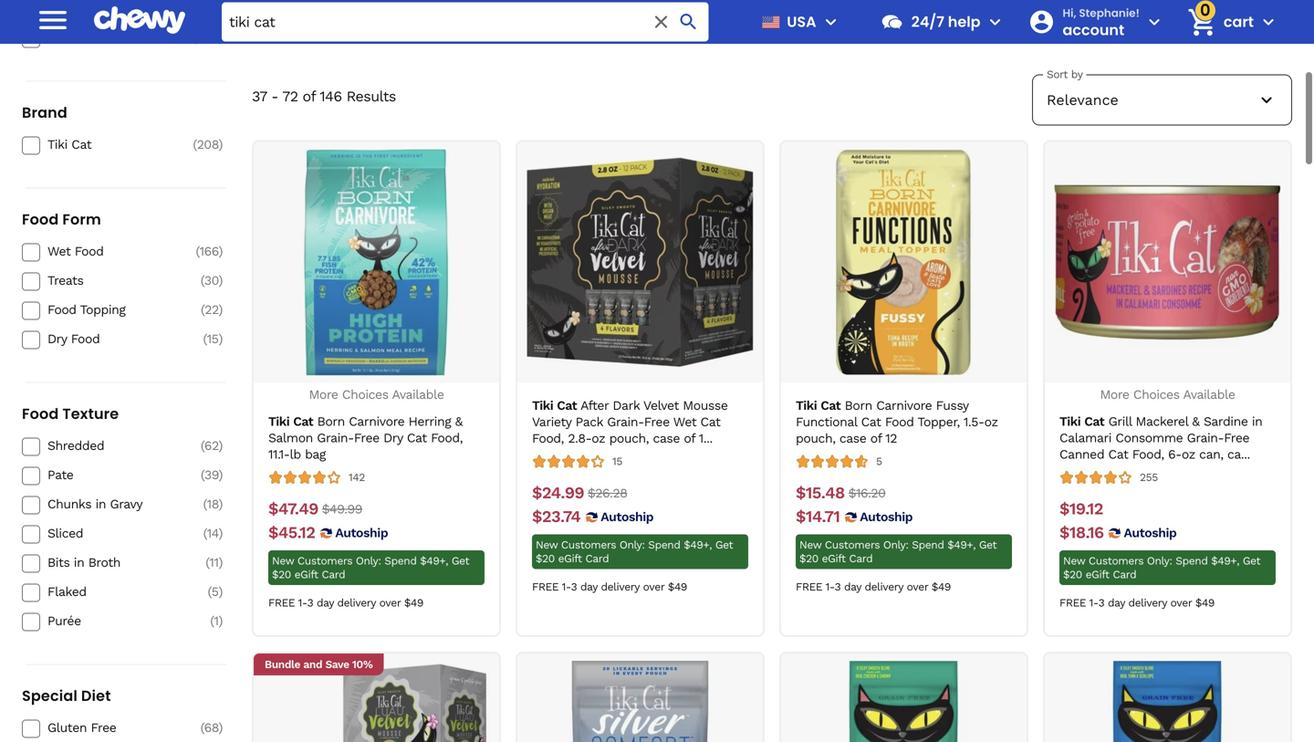 Task type: describe. For each thing, give the bounding box(es) containing it.
case inside after dark velvet mousse variety pack grain-free wet cat food, 2.8-oz pouch, case of 1...
[[653, 431, 680, 446]]

in inside grill mackerel & sardine in calamari consomme grain-free canned cat food, 6-oz can, ca...
[[1253, 414, 1263, 429]]

case inside 'born carnivore fussy functional cat food topper, 1.5-oz pouch, case of 12'
[[840, 431, 867, 446]]

menu image inside 'usa' popup button
[[820, 11, 842, 33]]

pouch, inside 'born carnivore fussy functional cat food topper, 1.5-oz pouch, case of 12'
[[796, 431, 836, 446]]

pouch, inside after dark velvet mousse variety pack grain-free wet cat food, 2.8-oz pouch, case of 1...
[[610, 431, 649, 446]]

food texture
[[22, 403, 119, 424]]

delete search image
[[651, 11, 673, 33]]

dry inside born carnivore herring & salmon grain-free dry cat food, 11.1-lb bag
[[384, 431, 403, 446]]

$26.28 text field
[[588, 484, 628, 504]]

variety
[[532, 415, 572, 430]]

food inside 'born carnivore fussy functional cat food topper, 1.5-oz pouch, case of 12'
[[885, 415, 914, 430]]

( for chunks in gravy
[[203, 497, 207, 512]]

cat up calamari
[[1085, 414, 1105, 429]]

cart menu image
[[1258, 11, 1280, 33]]

) for flaked
[[219, 584, 223, 599]]

only: down $26.28 text box
[[620, 539, 645, 552]]

( 208 ) for cat
[[193, 30, 223, 45]]

tiki cat born carnivore fussy functional cat food topper, 1.5-oz pouch, case of 12 image
[[791, 149, 1018, 376]]

only: down $16.20 text box
[[884, 539, 909, 552]]

food down form
[[75, 244, 104, 259]]

mousse
[[683, 398, 728, 413]]

) for treats
[[219, 273, 223, 288]]

3 down $23.74 text field
[[571, 581, 577, 594]]

help
[[948, 11, 981, 32]]

born carnivore herring & salmon grain-free dry cat food, 11.1-lb bag
[[268, 414, 463, 462]]

$16.20 text field
[[849, 484, 886, 504]]

) for sliced
[[219, 526, 223, 541]]

( for shredded
[[201, 438, 204, 453]]

free down $18.16 text field
[[1060, 597, 1087, 610]]

wet food
[[47, 244, 104, 259]]

customers down $18.16 text field
[[1089, 555, 1144, 568]]

food topping link
[[47, 302, 177, 318]]

consomme
[[1116, 431, 1184, 446]]

cat up variety
[[557, 398, 577, 413]]

gluten
[[47, 720, 87, 735]]

tiki cat for after dark velvet mousse variety pack grain-free wet cat food, 2.8-oz pouch, case of 1...
[[532, 398, 577, 413]]

choices for $45.12
[[342, 387, 389, 402]]

( 15 )
[[203, 331, 223, 346]]

) for bits in broth
[[219, 555, 223, 570]]

tiki cat for born carnivore fussy functional cat food topper, 1.5-oz pouch, case of 12
[[796, 398, 841, 413]]

( 68 )
[[201, 720, 223, 735]]

( 5 )
[[208, 584, 223, 599]]

shredded link
[[47, 438, 177, 454]]

$47.49 text field
[[268, 500, 318, 520]]

chewy home image
[[94, 0, 185, 40]]

of inside after dark velvet mousse variety pack grain-free wet cat food, 2.8-oz pouch, case of 1...
[[684, 431, 695, 446]]

cat link
[[47, 30, 177, 46]]

chunks in gravy link
[[47, 496, 177, 513]]

24/7 help
[[912, 11, 981, 32]]

flaked
[[47, 584, 87, 599]]

( 62 )
[[201, 438, 223, 453]]

10%
[[352, 658, 373, 671]]

bits in broth link
[[47, 555, 177, 571]]

$26.28
[[588, 486, 628, 501]]

tiki cat for grill mackerel & sardine in calamari consomme grain-free canned cat food, 6-oz can, ca...
[[1060, 414, 1105, 429]]

dry food link
[[47, 331, 177, 347]]

$24.99 $26.28
[[532, 484, 628, 503]]

cart
[[1224, 11, 1254, 32]]

egift down $14.71 text box
[[822, 552, 846, 565]]

carnivore for free
[[349, 414, 405, 429]]

sardine
[[1204, 414, 1249, 429]]

food down food topping
[[71, 331, 100, 346]]

ca...
[[1228, 447, 1251, 462]]

of inside 'born carnivore fussy functional cat food topper, 1.5-oz pouch, case of 12'
[[871, 431, 882, 446]]

hi, stephanie! account
[[1063, 5, 1140, 40]]

autoship for $24.99
[[601, 510, 654, 525]]

brand
[[22, 102, 67, 123]]

( 208 ) for tiki cat
[[193, 137, 223, 152]]

diet
[[81, 686, 111, 706]]

cart link
[[1180, 0, 1254, 44]]

tiki cat velvet mousse variety pack grain-free wet cat food, 2.8-oz pouch, case of 12 + tiki cat broths variety pack grain-free wet cat food topper, 1.3-oz pouch, case of 12 image
[[263, 661, 490, 742]]

( for flaked
[[208, 584, 212, 599]]

shredded
[[47, 438, 104, 453]]

) for cat
[[219, 30, 223, 45]]

food left form
[[22, 209, 59, 230]]

$45.12
[[268, 523, 315, 542]]

grain- inside grill mackerel & sardine in calamari consomme grain-free canned cat food, 6-oz can, ca...
[[1188, 431, 1225, 446]]

11.1-
[[268, 447, 290, 462]]

208 for cat
[[197, 30, 219, 45]]

tiki cat born carnivore herring & salmon grain-free dry cat food, 11.1-lb bag image
[[263, 149, 490, 376]]

) for food topping
[[219, 302, 223, 317]]

new customers only: spend $49+, get $20 egift card down $26.28 text box
[[536, 539, 733, 565]]

18
[[207, 497, 219, 512]]

( 30 )
[[201, 273, 223, 288]]

more choices available for $18.16
[[1101, 387, 1236, 402]]

cat inside grill mackerel & sardine in calamari consomme grain-free canned cat food, 6-oz can, ca...
[[1109, 447, 1129, 462]]

3 down $14.71 text box
[[835, 581, 841, 594]]

broth
[[88, 555, 121, 570]]

( 39 )
[[201, 467, 223, 482]]

in for ( 11 )
[[74, 555, 84, 570]]

$24.99 text field
[[532, 484, 584, 504]]

gluten free
[[47, 720, 116, 735]]

-
[[271, 88, 278, 105]]

255
[[1140, 471, 1159, 484]]

tiki cat grill mackerel & sardine in calamari consomme grain-free canned cat food, 6-oz can, case of 8 image
[[1055, 149, 1281, 376]]

chunks in gravy
[[47, 497, 143, 512]]

1.5-
[[964, 415, 985, 430]]

food up the shredded
[[22, 403, 59, 424]]

( for sliced
[[203, 526, 207, 541]]

usa button
[[755, 0, 842, 44]]

usa
[[787, 11, 817, 32]]

cat up form
[[71, 137, 91, 152]]

24/7 help link
[[873, 0, 981, 44]]

can,
[[1200, 447, 1224, 462]]

save
[[325, 658, 349, 671]]

results
[[347, 88, 396, 105]]

more choices available for $45.12
[[309, 387, 444, 402]]

tiki down brand
[[47, 137, 68, 152]]

purée
[[47, 613, 81, 629]]

22
[[205, 302, 219, 317]]

1- down $23.74 text field
[[562, 581, 571, 594]]

( for bits in broth
[[206, 555, 209, 570]]

1...
[[699, 431, 713, 446]]

free 1-3 day delivery over $49 down $23.74 text field
[[532, 581, 687, 594]]

stephanie!
[[1080, 5, 1140, 20]]

72
[[282, 88, 298, 105]]

$49.99 text field
[[322, 500, 362, 520]]

canned
[[1060, 447, 1105, 462]]

tiki cat silver comfort chicken & chicken liver recipe grain-free wet cat food, 0.28-oz pouch, case of 20 image
[[527, 661, 754, 742]]

born for cat
[[845, 398, 873, 413]]

autoship for $15.48
[[860, 510, 913, 525]]

tiki for after dark velvet mousse variety pack grain-free wet cat food, 2.8-oz pouch, case of 1...
[[532, 398, 554, 413]]

$14.71
[[796, 507, 840, 526]]

cat up functional
[[821, 398, 841, 413]]

( for gluten free
[[201, 720, 204, 735]]

$24.99
[[532, 484, 584, 503]]

0 vertical spatial dry
[[47, 331, 67, 346]]

$20 down $14.71 text box
[[800, 552, 819, 565]]

free inside after dark velvet mousse variety pack grain-free wet cat food, 2.8-oz pouch, case of 1...
[[644, 415, 670, 430]]

pate link
[[47, 467, 177, 483]]

customers down $23.74 text field
[[561, 539, 616, 552]]

new customers only: spend $49+, get $20 egift card down $16.20 text box
[[800, 539, 997, 565]]

3 down $18.16 text field
[[1099, 597, 1105, 610]]

free 1-3 day delivery over $49 down $18.16 text field
[[1060, 597, 1215, 610]]

tiki for grill mackerel & sardine in calamari consomme grain-free canned cat food, 6-oz can, ca...
[[1060, 414, 1081, 429]]

$20 down $45.12 text box
[[272, 568, 291, 581]]

chunks
[[47, 497, 92, 512]]

& inside born carnivore herring & salmon grain-free dry cat food, 11.1-lb bag
[[455, 414, 463, 429]]

dry food
[[47, 331, 100, 346]]

6-
[[1169, 447, 1182, 462]]

cat up brand
[[47, 30, 67, 45]]

1- up "and"
[[298, 597, 307, 610]]

) for wet food
[[219, 244, 223, 259]]

food, inside grill mackerel & sardine in calamari consomme grain-free canned cat food, 6-oz can, ca...
[[1133, 447, 1165, 462]]

11
[[209, 555, 219, 570]]

$23.74 text field
[[532, 507, 581, 527]]

salmon
[[268, 431, 313, 446]]

39
[[205, 467, 219, 482]]

2.8-
[[568, 431, 592, 446]]

( 11 )
[[206, 555, 223, 570]]

( for pate
[[201, 467, 205, 482]]

gravy
[[110, 497, 143, 512]]

new down $14.71 text box
[[800, 539, 822, 552]]

special
[[22, 686, 78, 706]]



Task type: locate. For each thing, give the bounding box(es) containing it.
30
[[204, 273, 219, 288]]

available up sardine
[[1184, 387, 1236, 402]]

1 vertical spatial in
[[95, 497, 106, 512]]

hi,
[[1063, 5, 1077, 20]]

1 vertical spatial ( 208 )
[[193, 137, 223, 152]]

free
[[532, 581, 559, 594], [796, 581, 823, 594], [268, 597, 295, 610], [1060, 597, 1087, 610]]

treats
[[47, 273, 83, 288]]

Product search field
[[222, 2, 709, 42]]

9 ) from the top
[[219, 497, 223, 512]]

egift down $23.74 text field
[[558, 552, 582, 565]]

14 ) from the top
[[219, 720, 223, 735]]

2 208 from the top
[[197, 137, 219, 152]]

1 vertical spatial 5
[[212, 584, 219, 599]]

1 available from the left
[[392, 387, 444, 402]]

free down velvet at the bottom
[[644, 415, 670, 430]]

topper,
[[918, 415, 960, 430]]

0 horizontal spatial born
[[317, 414, 345, 429]]

) for shredded
[[219, 438, 223, 453]]

0 horizontal spatial more
[[309, 387, 338, 402]]

1-
[[562, 581, 571, 594], [826, 581, 835, 594], [298, 597, 307, 610], [1090, 597, 1099, 610]]

carnivore up 12
[[877, 398, 933, 413]]

( 14 )
[[203, 526, 223, 541]]

0 horizontal spatial case
[[653, 431, 680, 446]]

cat right functional
[[862, 415, 882, 430]]

& right the herring
[[455, 414, 463, 429]]

( for wet food
[[196, 244, 200, 259]]

food form
[[22, 209, 101, 230]]

more for $45.12
[[309, 387, 338, 402]]

submit search image
[[678, 11, 700, 33]]

carnivore inside 'born carnivore fussy functional cat food topper, 1.5-oz pouch, case of 12'
[[877, 398, 933, 413]]

11 ) from the top
[[219, 555, 223, 570]]

autoship
[[601, 510, 654, 525], [860, 510, 913, 525], [335, 526, 388, 541], [1124, 526, 1177, 541]]

customers down $45.12 text box
[[298, 555, 353, 568]]

food
[[22, 209, 59, 230], [75, 244, 104, 259], [47, 302, 76, 317], [71, 331, 100, 346], [22, 403, 59, 424], [885, 415, 914, 430]]

0 horizontal spatial carnivore
[[349, 414, 405, 429]]

0 horizontal spatial of
[[303, 88, 316, 105]]

of
[[303, 88, 316, 105], [684, 431, 695, 446], [871, 431, 882, 446]]

gluten free link
[[47, 720, 177, 736]]

( for treats
[[201, 273, 204, 288]]

0 vertical spatial 15
[[207, 331, 219, 346]]

oz left can, in the right of the page
[[1182, 447, 1196, 462]]

1 horizontal spatial oz
[[985, 415, 998, 430]]

born carnivore fussy functional cat food topper, 1.5-oz pouch, case of 12
[[796, 398, 998, 446]]

new down $18.16 text field
[[1064, 555, 1086, 568]]

egift down $45.12 text box
[[295, 568, 318, 581]]

food, inside after dark velvet mousse variety pack grain-free wet cat food, 2.8-oz pouch, case of 1...
[[532, 431, 564, 446]]

account menu image
[[1144, 11, 1166, 33]]

tiki cat up functional
[[796, 398, 841, 413]]

treats link
[[47, 272, 177, 289]]

$47.49 $49.99
[[268, 500, 362, 519]]

2 more choices available from the left
[[1101, 387, 1236, 402]]

bits in broth
[[47, 555, 121, 570]]

5 ) from the top
[[219, 302, 223, 317]]

10 ) from the top
[[219, 526, 223, 541]]

0 vertical spatial oz
[[985, 415, 998, 430]]

2 ( 208 ) from the top
[[193, 137, 223, 152]]

& inside grill mackerel & sardine in calamari consomme grain-free canned cat food, 6-oz can, ca...
[[1193, 414, 1200, 429]]

1 horizontal spatial carnivore
[[877, 398, 933, 413]]

in right "bits"
[[74, 555, 84, 570]]

wet food link
[[47, 243, 177, 260]]

tiki cat link
[[47, 136, 177, 153]]

68
[[204, 720, 219, 735]]

case down velvet at the bottom
[[653, 431, 680, 446]]

166
[[200, 244, 219, 259]]

2 more from the left
[[1101, 387, 1130, 402]]

$47.49
[[268, 500, 318, 519]]

) for pate
[[219, 467, 223, 482]]

1 vertical spatial carnivore
[[349, 414, 405, 429]]

0 vertical spatial in
[[1253, 414, 1263, 429]]

menu image right usa
[[820, 11, 842, 33]]

$45.12 text field
[[268, 523, 315, 543]]

in left gravy
[[95, 497, 106, 512]]

choices up born carnivore herring & salmon grain-free dry cat food, 11.1-lb bag
[[342, 387, 389, 402]]

tiki cat up calamari
[[1060, 414, 1105, 429]]

menu image
[[35, 2, 71, 38], [820, 11, 842, 33]]

1 horizontal spatial available
[[1184, 387, 1236, 402]]

5
[[876, 455, 883, 468], [212, 584, 219, 599]]

carnivore left the herring
[[349, 414, 405, 429]]

1 horizontal spatial of
[[684, 431, 695, 446]]

) for tiki cat
[[219, 137, 223, 152]]

4 ) from the top
[[219, 273, 223, 288]]

0 vertical spatial 208
[[197, 30, 219, 45]]

more up the grill
[[1101, 387, 1130, 402]]

grain- inside after dark velvet mousse variety pack grain-free wet cat food, 2.8-oz pouch, case of 1...
[[607, 415, 644, 430]]

208 for tiki cat
[[197, 137, 219, 152]]

pack
[[576, 415, 603, 430]]

2 vertical spatial in
[[74, 555, 84, 570]]

tiki up functional
[[796, 398, 817, 413]]

( for food topping
[[201, 302, 205, 317]]

in inside bits in broth 'link'
[[74, 555, 84, 570]]

menu image left chewy home image
[[35, 2, 71, 38]]

in for ( 18 )
[[95, 497, 106, 512]]

1 horizontal spatial 15
[[613, 455, 623, 468]]

sliced
[[47, 526, 83, 541]]

new customers only: spend $49+, get $20 egift card down $18.16 text field
[[1064, 555, 1261, 581]]

more choices available up born carnivore herring & salmon grain-free dry cat food, 11.1-lb bag
[[309, 387, 444, 402]]

food, down consomme
[[1133, 447, 1165, 462]]

in right sardine
[[1253, 414, 1263, 429]]

choices for $18.16
[[1134, 387, 1180, 402]]

$19.12
[[1060, 500, 1104, 519]]

in inside chunks in gravy link
[[95, 497, 106, 512]]

tiki for born carnivore herring & salmon grain-free dry cat food, 11.1-lb bag
[[268, 414, 290, 429]]

$14.71 text field
[[796, 507, 840, 527]]

only: down $49.99 text box
[[356, 555, 381, 568]]

cat down the herring
[[407, 431, 427, 446]]

tiki cat for born carnivore herring & salmon grain-free dry cat food, 11.1-lb bag
[[268, 414, 313, 429]]

8 ) from the top
[[219, 467, 223, 482]]

help menu image
[[985, 11, 1007, 33]]

( for cat
[[193, 30, 197, 45]]

free up "142"
[[354, 431, 380, 446]]

free 1-3 day delivery over $49 down $14.71 text box
[[796, 581, 951, 594]]

1 ) from the top
[[219, 30, 223, 45]]

$16.20
[[849, 486, 886, 501]]

$15.48 $16.20
[[796, 484, 886, 503]]

1 horizontal spatial dry
[[384, 431, 403, 446]]

1 vertical spatial wet
[[674, 415, 697, 430]]

tiki up the salmon
[[268, 414, 290, 429]]

born inside born carnivore herring & salmon grain-free dry cat food, 11.1-lb bag
[[317, 414, 345, 429]]

flaked link
[[47, 584, 177, 600]]

0 horizontal spatial food,
[[431, 431, 463, 446]]

tiki for born carnivore fussy functional cat food topper, 1.5-oz pouch, case of 12
[[796, 398, 817, 413]]

Search text field
[[222, 2, 709, 42]]

tiki cat up variety
[[532, 398, 577, 413]]

egift down $18.16 text field
[[1086, 568, 1110, 581]]

carnivore for topper,
[[877, 398, 933, 413]]

2 horizontal spatial of
[[871, 431, 882, 446]]

1 208 from the top
[[197, 30, 219, 45]]

cat inside 'born carnivore fussy functional cat food topper, 1.5-oz pouch, case of 12'
[[862, 415, 882, 430]]

born for salmon
[[317, 414, 345, 429]]

more for $18.16
[[1101, 387, 1130, 402]]

) for purée
[[219, 613, 223, 629]]

pouch, down dark
[[610, 431, 649, 446]]

available for $45.12
[[392, 387, 444, 402]]

1- down $18.16 text field
[[1090, 597, 1099, 610]]

1 horizontal spatial food,
[[532, 431, 564, 446]]

pouch, down functional
[[796, 431, 836, 446]]

food, inside born carnivore herring & salmon grain-free dry cat food, 11.1-lb bag
[[431, 431, 463, 446]]

$19.12 text field
[[1060, 500, 1104, 520]]

1- down $14.71 text box
[[826, 581, 835, 594]]

1 case from the left
[[653, 431, 680, 446]]

2 horizontal spatial in
[[1253, 414, 1263, 429]]

6 ) from the top
[[219, 331, 223, 346]]

) for dry food
[[219, 331, 223, 346]]

wet inside after dark velvet mousse variety pack grain-free wet cat food, 2.8-oz pouch, case of 1...
[[674, 415, 697, 430]]

cat inside born carnivore herring & salmon grain-free dry cat food, 11.1-lb bag
[[407, 431, 427, 446]]

$20 down $23.74 text field
[[536, 552, 555, 565]]

grill
[[1109, 414, 1132, 429]]

cat up 1... at the right of the page
[[701, 415, 721, 430]]

free 1-3 day delivery over $49 up the save
[[268, 597, 424, 610]]

5 down ( 11 )
[[212, 584, 219, 599]]

free up ca...
[[1225, 431, 1250, 446]]

1 horizontal spatial menu image
[[820, 11, 842, 33]]

oz inside after dark velvet mousse variety pack grain-free wet cat food, 2.8-oz pouch, case of 1...
[[592, 431, 606, 446]]

oz inside grill mackerel & sardine in calamari consomme grain-free canned cat food, 6-oz can, ca...
[[1182, 447, 1196, 462]]

available up the herring
[[392, 387, 444, 402]]

0 vertical spatial born
[[845, 398, 873, 413]]

tiki up variety
[[532, 398, 554, 413]]

autoship down $16.20 text box
[[860, 510, 913, 525]]

1 horizontal spatial pouch,
[[796, 431, 836, 446]]

tiki cat up the salmon
[[268, 414, 313, 429]]

choices up mackerel
[[1134, 387, 1180, 402]]

13 ) from the top
[[219, 613, 223, 629]]

bundle and save 10%
[[265, 658, 373, 671]]

2 pouch, from the left
[[796, 431, 836, 446]]

topping
[[80, 302, 125, 317]]

get
[[716, 539, 733, 552], [980, 539, 997, 552], [452, 555, 470, 568], [1243, 555, 1261, 568]]

1 vertical spatial dry
[[384, 431, 403, 446]]

sliced link
[[47, 525, 177, 542]]

free inside born carnivore herring & salmon grain-free dry cat food, 11.1-lb bag
[[354, 431, 380, 446]]

2 horizontal spatial food,
[[1133, 447, 1165, 462]]

free
[[644, 415, 670, 430], [354, 431, 380, 446], [1225, 431, 1250, 446], [91, 720, 116, 735]]

fussy
[[936, 398, 969, 413]]

37 - 72 of 146 results
[[252, 88, 396, 105]]

born up functional
[[845, 398, 873, 413]]

0 horizontal spatial in
[[74, 555, 84, 570]]

available for $18.16
[[1184, 387, 1236, 402]]

0 horizontal spatial dry
[[47, 331, 67, 346]]

tiki cat
[[47, 137, 91, 152], [532, 398, 577, 413], [796, 398, 841, 413], [268, 414, 313, 429], [1060, 414, 1105, 429]]

cat down the grill
[[1109, 447, 1129, 462]]

only: down 255
[[1148, 555, 1173, 568]]

1 vertical spatial born
[[317, 414, 345, 429]]

0 horizontal spatial wet
[[47, 244, 71, 259]]

wet up treats in the top left of the page
[[47, 244, 71, 259]]

after dark velvet mousse variety pack grain-free wet cat food, 2.8-oz pouch, case of 1...
[[532, 398, 728, 446]]

2 ) from the top
[[219, 137, 223, 152]]

food, down variety
[[532, 431, 564, 446]]

mackerel
[[1136, 414, 1189, 429]]

0 horizontal spatial &
[[455, 414, 463, 429]]

new
[[536, 539, 558, 552], [800, 539, 822, 552], [272, 555, 294, 568], [1064, 555, 1086, 568]]

velvet
[[644, 398, 679, 413]]

2 available from the left
[[1184, 387, 1236, 402]]

( 22 )
[[201, 302, 223, 317]]

1 horizontal spatial in
[[95, 497, 106, 512]]

1 horizontal spatial &
[[1193, 414, 1200, 429]]

0 vertical spatial ( 208 )
[[193, 30, 223, 45]]

tiki cat down brand
[[47, 137, 91, 152]]

$18.16 text field
[[1060, 523, 1104, 543]]

24/7
[[912, 11, 945, 32]]

new down $23.74 text field
[[536, 539, 558, 552]]

1 horizontal spatial more choices available
[[1101, 387, 1236, 402]]

new customers only: spend $49+, get $20 egift card down $49.99 text box
[[272, 555, 470, 581]]

) for chunks in gravy
[[219, 497, 223, 512]]

$15.48 text field
[[796, 484, 845, 504]]

2 vertical spatial oz
[[1182, 447, 1196, 462]]

born inside 'born carnivore fussy functional cat food topper, 1.5-oz pouch, case of 12'
[[845, 398, 873, 413]]

tiki up calamari
[[1060, 414, 1081, 429]]

of left 12
[[871, 431, 882, 446]]

0 horizontal spatial grain-
[[317, 431, 354, 446]]

oz right 'topper,' in the bottom of the page
[[985, 415, 998, 430]]

$20 down $18.16 text field
[[1064, 568, 1083, 581]]

146
[[320, 88, 342, 105]]

) for gluten free
[[219, 720, 223, 735]]

7 ) from the top
[[219, 438, 223, 453]]

delivery
[[601, 581, 640, 594], [865, 581, 904, 594], [337, 597, 376, 610], [1129, 597, 1168, 610]]

items image
[[1186, 6, 1218, 38]]

oz down pack
[[592, 431, 606, 446]]

free down diet
[[91, 720, 116, 735]]

0 vertical spatial 5
[[876, 455, 883, 468]]

grain- up bag
[[317, 431, 354, 446]]

5 up the '$16.20'
[[876, 455, 883, 468]]

$15.48
[[796, 484, 845, 503]]

pate
[[47, 467, 73, 482]]

bundle
[[265, 658, 300, 671]]

free up bundle
[[268, 597, 295, 610]]

texture
[[62, 403, 119, 424]]

14
[[207, 526, 219, 541]]

more up the salmon
[[309, 387, 338, 402]]

autoship down $26.28 text box
[[601, 510, 654, 525]]

1 horizontal spatial born
[[845, 398, 873, 413]]

available
[[392, 387, 444, 402], [1184, 387, 1236, 402]]

142
[[349, 471, 365, 484]]

dark
[[613, 398, 640, 413]]

bag
[[305, 447, 326, 462]]

2 & from the left
[[1193, 414, 1200, 429]]

37
[[252, 88, 267, 105]]

customers
[[561, 539, 616, 552], [825, 539, 880, 552], [298, 555, 353, 568], [1089, 555, 1144, 568]]

1 horizontal spatial case
[[840, 431, 867, 446]]

1 more from the left
[[309, 387, 338, 402]]

of right 72 on the left top of page
[[303, 88, 316, 105]]

3 ) from the top
[[219, 244, 223, 259]]

calamari
[[1060, 431, 1112, 446]]

0 horizontal spatial choices
[[342, 387, 389, 402]]

cat inside after dark velvet mousse variety pack grain-free wet cat food, 2.8-oz pouch, case of 1...
[[701, 415, 721, 430]]

2 case from the left
[[840, 431, 867, 446]]

autoship down $49.99 text box
[[335, 526, 388, 541]]

1 ( 208 ) from the top
[[193, 30, 223, 45]]

tiki cat after dark velvet mousse variety pack grain-free wet cat food, 2.8-oz pouch, case of 12 image
[[527, 149, 754, 376]]

1 horizontal spatial wet
[[674, 415, 697, 430]]

$18.16
[[1060, 523, 1104, 542]]

1 vertical spatial 208
[[197, 137, 219, 152]]

free down $14.71 text box
[[796, 581, 823, 594]]

( for dry food
[[203, 331, 207, 346]]

0 horizontal spatial pouch,
[[610, 431, 649, 446]]

account
[[1063, 19, 1125, 40]]

1 choices from the left
[[342, 387, 389, 402]]

born up bag
[[317, 414, 345, 429]]

12 ) from the top
[[219, 584, 223, 599]]

0 horizontal spatial available
[[392, 387, 444, 402]]

customers down $14.71 text box
[[825, 539, 880, 552]]

1 vertical spatial 15
[[613, 455, 623, 468]]

0 horizontal spatial 15
[[207, 331, 219, 346]]

2 horizontal spatial grain-
[[1188, 431, 1225, 446]]

15 down ( 22 )
[[207, 331, 219, 346]]

carnivore inside born carnivore herring & salmon grain-free dry cat food, 11.1-lb bag
[[349, 414, 405, 429]]

1 pouch, from the left
[[610, 431, 649, 446]]

3 up "and"
[[307, 597, 313, 610]]

(
[[193, 30, 197, 45], [193, 137, 197, 152], [196, 244, 200, 259], [201, 273, 204, 288], [201, 302, 205, 317], [203, 331, 207, 346], [201, 438, 204, 453], [201, 467, 205, 482], [203, 497, 207, 512], [203, 526, 207, 541], [206, 555, 209, 570], [208, 584, 212, 599], [210, 613, 214, 629], [201, 720, 204, 735]]

food down treats in the top left of the page
[[47, 302, 76, 317]]

( for purée
[[210, 613, 214, 629]]

0 horizontal spatial menu image
[[35, 2, 71, 38]]

list
[[252, 0, 1293, 9]]

1 horizontal spatial more
[[1101, 387, 1130, 402]]

0 horizontal spatial more choices available
[[309, 387, 444, 402]]

1 vertical spatial oz
[[592, 431, 606, 446]]

new customers only: spend $49+, get $20 egift card
[[536, 539, 733, 565], [800, 539, 997, 565], [272, 555, 470, 581], [1064, 555, 1261, 581]]

free down $23.74 text field
[[532, 581, 559, 594]]

2 choices from the left
[[1134, 387, 1180, 402]]

oz inside 'born carnivore fussy functional cat food topper, 1.5-oz pouch, case of 12'
[[985, 415, 998, 430]]

case down functional
[[840, 431, 867, 446]]

1 & from the left
[[455, 414, 463, 429]]

autoship for $47.49
[[335, 526, 388, 541]]

herring
[[409, 414, 451, 429]]

1 horizontal spatial grain-
[[607, 415, 644, 430]]

grain- inside born carnivore herring & salmon grain-free dry cat food, 11.1-lb bag
[[317, 431, 354, 446]]

form
[[62, 209, 101, 230]]

( 166 )
[[196, 244, 223, 259]]

1 horizontal spatial choices
[[1134, 387, 1180, 402]]

choices
[[342, 387, 389, 402], [1134, 387, 1180, 402]]

0 horizontal spatial oz
[[592, 431, 606, 446]]

free inside grill mackerel & sardine in calamari consomme grain-free canned cat food, 6-oz can, ca...
[[1225, 431, 1250, 446]]

food up 12
[[885, 415, 914, 430]]

1 horizontal spatial 5
[[876, 455, 883, 468]]

208
[[197, 30, 219, 45], [197, 137, 219, 152]]

autoship down 255
[[1124, 526, 1177, 541]]

1
[[214, 613, 219, 629]]

new down $45.12 text box
[[272, 555, 294, 568]]

$49.99
[[322, 502, 362, 517]]

0 vertical spatial carnivore
[[877, 398, 933, 413]]

tiki cat stix tuna & scallops in creamy gravy grain-free wet cat treat, 3-oz pouch, pack of 6 image
[[1055, 661, 1281, 742]]

chewy support image
[[881, 10, 904, 34]]

2 horizontal spatial oz
[[1182, 447, 1196, 462]]

0 horizontal spatial 5
[[212, 584, 219, 599]]

cat up the salmon
[[293, 414, 313, 429]]

1 more choices available from the left
[[309, 387, 444, 402]]

0 vertical spatial wet
[[47, 244, 71, 259]]

( for tiki cat
[[193, 137, 197, 152]]

tiki cat stix chicken & shrimp in creamy gravy grain-free wet cat treat, 3-oz pouch, pack of 6 image
[[791, 661, 1018, 742]]



Task type: vqa. For each thing, say whether or not it's contained in the screenshot.


